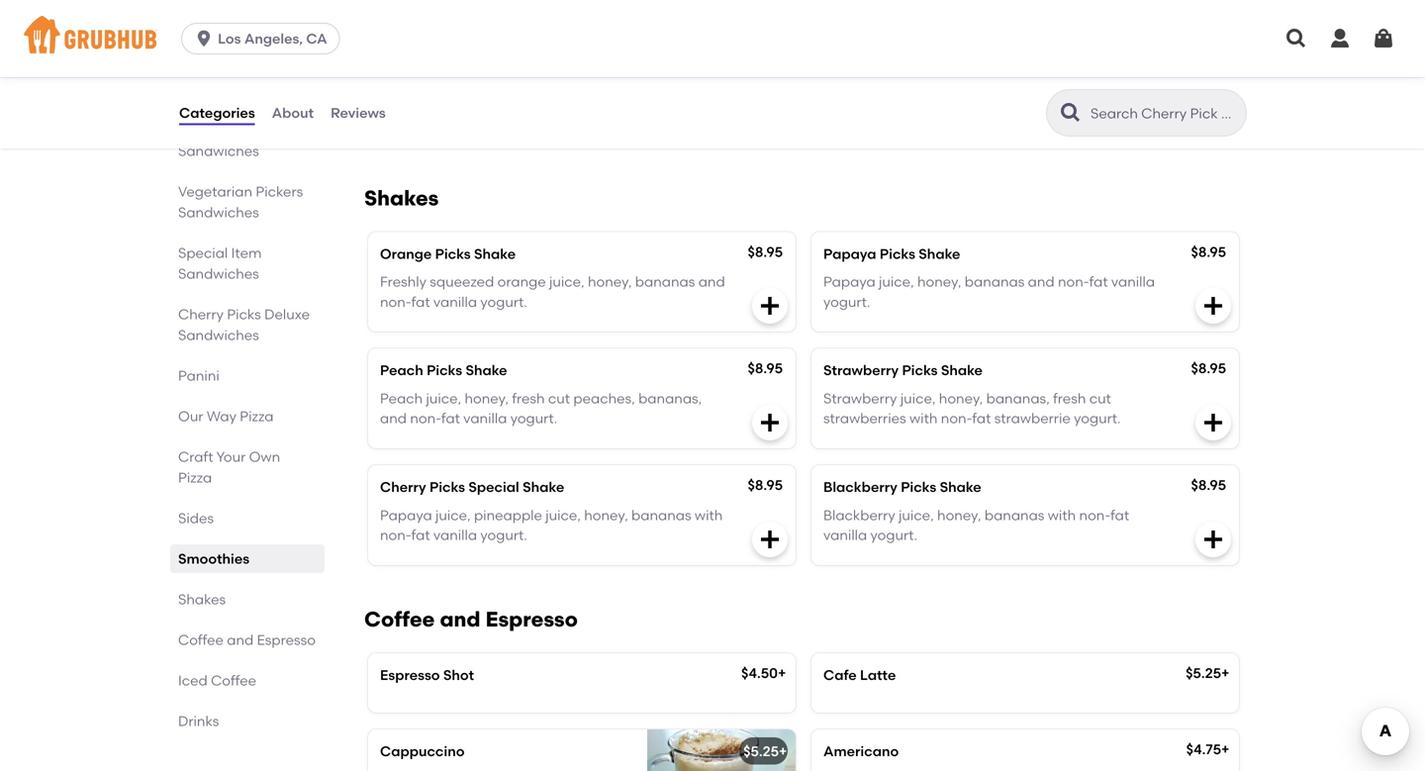Task type: locate. For each thing, give the bounding box(es) containing it.
papaya juice, honey, bananas and non-fat vanilla yogurt.
[[824, 273, 1155, 310]]

and inside peach juice, honey, fresh cut peaches, bananas, and non-fat vanilla yogurt.
[[380, 410, 407, 427]]

pineapple
[[481, 85, 549, 102], [474, 507, 542, 524]]

ca
[[306, 30, 327, 47]]

bananas
[[639, 85, 699, 102], [985, 85, 1045, 102], [635, 273, 695, 290], [965, 273, 1025, 290], [632, 507, 692, 524], [985, 507, 1045, 524]]

pizza right way
[[240, 408, 274, 425]]

shake up strawberry juice, honey, bananas, fresh cut strawberries with non-fat strawberrie yogurt. at right
[[941, 362, 983, 379]]

yogurt. inside blackberry juice, honey, bananas with non-fat vanilla yogurt.
[[871, 527, 918, 544]]

avocado pickers sandwiches
[[178, 122, 289, 159]]

cut inside strawberry juice, honey, bananas, fresh cut strawberries with non-fat strawberrie yogurt.
[[1090, 390, 1112, 407]]

svg image
[[1372, 27, 1396, 50], [758, 411, 782, 435], [1202, 528, 1226, 551]]

sandwiches down item
[[178, 265, 259, 282]]

0 vertical spatial $5.25 +
[[1186, 665, 1230, 682]]

mango
[[380, 85, 427, 102]]

bananas, inside peach juice, honey, fresh cut peaches, bananas, and non-fat vanilla yogurt.
[[639, 390, 702, 407]]

1 bananas, from the left
[[639, 390, 702, 407]]

1 peach from the top
[[380, 362, 423, 379]]

picks for freshly squeezed orange juice, honey, bananas and non-fat vanilla yogurt.
[[435, 245, 471, 262]]

1 vertical spatial $5.25 +
[[744, 743, 787, 760]]

fat inside blackberry juice, honey, bananas with non-fat vanilla yogurt.
[[1111, 507, 1130, 524]]

1 vertical spatial peach
[[380, 390, 423, 407]]

shakes up orange
[[364, 185, 439, 211]]

deluxe
[[264, 306, 310, 323]]

blackberry for blackberry juice, honey, bananas and non-fat vanilla yogurt.
[[824, 85, 896, 102]]

bananas,
[[639, 390, 702, 407], [987, 390, 1050, 407]]

bananas inside mango nectar, pineapple juice, honey, bananas with non-fat frozen vanilla yogurt.
[[639, 85, 699, 102]]

pineapple up frozen
[[481, 85, 549, 102]]

bananas inside blackberry juice, honey, bananas and non-fat vanilla yogurt.
[[985, 85, 1045, 102]]

orange
[[380, 245, 432, 262]]

juice,
[[553, 85, 588, 102], [899, 85, 934, 102], [549, 273, 585, 290], [879, 273, 914, 290], [426, 390, 461, 407], [901, 390, 936, 407], [436, 507, 471, 524], [546, 507, 581, 524], [899, 507, 934, 524]]

2 peach from the top
[[380, 390, 423, 407]]

fat inside mango nectar, pineapple juice, honey, bananas with non-fat frozen vanilla yogurt.
[[443, 105, 462, 122]]

2 vertical spatial papaya
[[380, 507, 432, 524]]

fresh up the strawberrie at the bottom right of page
[[1053, 390, 1086, 407]]

1 horizontal spatial coffee and espresso
[[364, 607, 578, 632]]

peach down peach picks shake
[[380, 390, 423, 407]]

juice, inside blackberry juice, honey, bananas and non-fat vanilla yogurt.
[[899, 85, 934, 102]]

$8.95 for peach juice, honey, fresh cut peaches, bananas, and non-fat vanilla yogurt.
[[748, 360, 783, 377]]

0 horizontal spatial $5.25
[[744, 743, 779, 760]]

1 sandwiches from the top
[[178, 143, 259, 159]]

cafe latte
[[824, 667, 896, 684]]

blackberry juice, honey, bananas and non-fat vanilla yogurt.
[[824, 85, 1128, 122]]

blackberry juice, honey, bananas and non-fat vanilla yogurt. button
[[812, 44, 1240, 144]]

picks
[[435, 245, 471, 262], [880, 245, 916, 262], [227, 306, 261, 323], [427, 362, 462, 379], [902, 362, 938, 379], [430, 479, 465, 496], [901, 479, 937, 496]]

1 vertical spatial pineapple
[[474, 507, 542, 524]]

0 vertical spatial cherry
[[178, 306, 224, 323]]

pineapple inside papaya juice, pineapple juice, honey, bananas with non-fat vanilla yogurt.
[[474, 507, 542, 524]]

1 vertical spatial svg image
[[758, 411, 782, 435]]

1 strawberry from the top
[[824, 362, 899, 379]]

+ for americano
[[1222, 741, 1230, 758]]

special inside special item sandwiches
[[178, 245, 228, 261]]

pickers for vegetarian pickers sandwiches
[[256, 183, 303, 200]]

+ for cafe latte
[[1222, 665, 1230, 682]]

vanilla inside peach juice, honey, fresh cut peaches, bananas, and non-fat vanilla yogurt.
[[463, 410, 507, 427]]

2 blackberry from the top
[[824, 479, 898, 496]]

0 vertical spatial shakes
[[364, 185, 439, 211]]

2 bananas, from the left
[[987, 390, 1050, 407]]

craft
[[178, 448, 213, 465]]

pizza
[[240, 408, 274, 425], [178, 469, 212, 486]]

$5.25 down $4.50
[[744, 743, 779, 760]]

iced
[[178, 672, 208, 689]]

shake up peach juice, honey, fresh cut peaches, bananas, and non-fat vanilla yogurt.
[[466, 362, 507, 379]]

+
[[778, 665, 786, 682], [1222, 665, 1230, 682], [1222, 741, 1230, 758], [779, 743, 787, 760]]

cut inside peach juice, honey, fresh cut peaches, bananas, and non-fat vanilla yogurt.
[[548, 390, 570, 407]]

1 horizontal spatial shakes
[[364, 185, 439, 211]]

sandwiches inside cherry picks deluxe sandwiches
[[178, 327, 259, 344]]

svg image
[[1285, 27, 1309, 50], [1329, 27, 1352, 50], [194, 29, 214, 49], [1202, 106, 1226, 130], [758, 294, 782, 318], [1202, 294, 1226, 318], [1202, 411, 1226, 435], [758, 528, 782, 551]]

coffee up iced
[[178, 632, 224, 648]]

2 strawberry from the top
[[824, 390, 897, 407]]

1 vertical spatial strawberry
[[824, 390, 897, 407]]

fat inside papaya juice, honey, bananas and non-fat vanilla yogurt.
[[1090, 273, 1108, 290]]

0 vertical spatial special
[[178, 245, 228, 261]]

1 vertical spatial shakes
[[178, 591, 226, 608]]

cut
[[548, 390, 570, 407], [1090, 390, 1112, 407]]

with inside strawberry juice, honey, bananas, fresh cut strawberries with non-fat strawberrie yogurt.
[[910, 410, 938, 427]]

smoothies
[[178, 550, 250, 567]]

own
[[249, 448, 280, 465]]

shakes down smoothies
[[178, 591, 226, 608]]

cafe
[[824, 667, 857, 684]]

$8.95 for papaya juice, pineapple juice, honey, bananas with non-fat vanilla yogurt.
[[748, 477, 783, 494]]

0 horizontal spatial svg image
[[758, 411, 782, 435]]

fresh left peaches, at the left bottom
[[512, 390, 545, 407]]

$5.25
[[1186, 665, 1222, 682], [744, 743, 779, 760]]

svg image for peach juice, honey, fresh cut peaches, bananas, and non-fat vanilla yogurt.
[[758, 411, 782, 435]]

juice, inside peach juice, honey, fresh cut peaches, bananas, and non-fat vanilla yogurt.
[[426, 390, 461, 407]]

and
[[1048, 85, 1075, 102], [699, 273, 725, 290], [1028, 273, 1055, 290], [380, 410, 407, 427], [440, 607, 481, 632], [227, 632, 254, 648]]

shake
[[474, 245, 516, 262], [919, 245, 961, 262], [466, 362, 507, 379], [941, 362, 983, 379], [523, 479, 565, 496], [940, 479, 982, 496]]

honey, inside blackberry juice, honey, bananas and non-fat vanilla yogurt.
[[938, 85, 982, 102]]

and inside freshly squeezed orange juice, honey, bananas and non-fat vanilla yogurt.
[[699, 273, 725, 290]]

shake for peach picks shake
[[466, 362, 507, 379]]

freshly
[[380, 273, 427, 290]]

yogurt.
[[556, 105, 603, 122], [871, 105, 918, 122], [481, 293, 527, 310], [824, 293, 871, 310], [511, 410, 557, 427], [1074, 410, 1121, 427], [481, 527, 527, 544], [871, 527, 918, 544]]

0 horizontal spatial bananas,
[[639, 390, 702, 407]]

shake up orange
[[474, 245, 516, 262]]

0 vertical spatial blackberry
[[824, 85, 896, 102]]

sandwiches for avocado
[[178, 143, 259, 159]]

pickers down about
[[242, 122, 289, 139]]

blackberry
[[824, 85, 896, 102], [824, 479, 898, 496], [824, 507, 896, 524]]

0 horizontal spatial coffee and espresso
[[178, 632, 316, 648]]

freshly squeezed orange juice, honey, bananas and non-fat vanilla yogurt.
[[380, 273, 725, 310]]

1 blackberry from the top
[[824, 85, 896, 102]]

pickers inside "vegetarian pickers sandwiches"
[[256, 183, 303, 200]]

juice, inside strawberry juice, honey, bananas, fresh cut strawberries with non-fat strawberrie yogurt.
[[901, 390, 936, 407]]

shakes
[[364, 185, 439, 211], [178, 591, 226, 608]]

espresso
[[486, 607, 578, 632], [257, 632, 316, 648], [380, 667, 440, 684]]

0 horizontal spatial special
[[178, 245, 228, 261]]

blackberry inside blackberry juice, honey, bananas and non-fat vanilla yogurt.
[[824, 85, 896, 102]]

espresso shot
[[380, 667, 474, 684]]

0 vertical spatial papaya
[[824, 245, 877, 262]]

strawberry
[[824, 362, 899, 379], [824, 390, 897, 407]]

juice, for papaya juice, honey, bananas and non-fat vanilla yogurt.
[[879, 273, 914, 290]]

2 horizontal spatial espresso
[[486, 607, 578, 632]]

picks for papaya juice, honey, bananas and non-fat vanilla yogurt.
[[880, 245, 916, 262]]

vegetarian pickers sandwiches
[[178, 183, 303, 221]]

2 sandwiches from the top
[[178, 204, 259, 221]]

pineapple inside mango nectar, pineapple juice, honey, bananas with non-fat frozen vanilla yogurt.
[[481, 85, 549, 102]]

3 blackberry from the top
[[824, 507, 896, 524]]

shot
[[443, 667, 474, 684]]

picks for strawberry juice, honey, bananas, fresh cut strawberries with non-fat strawberrie yogurt.
[[902, 362, 938, 379]]

$5.25 +
[[1186, 665, 1230, 682], [744, 743, 787, 760]]

strawberry inside strawberry juice, honey, bananas, fresh cut strawberries with non-fat strawberrie yogurt.
[[824, 390, 897, 407]]

1 horizontal spatial bananas,
[[987, 390, 1050, 407]]

juice, inside papaya juice, honey, bananas and non-fat vanilla yogurt.
[[879, 273, 914, 290]]

peach down freshly
[[380, 362, 423, 379]]

honey, inside peach juice, honey, fresh cut peaches, bananas, and non-fat vanilla yogurt.
[[465, 390, 509, 407]]

fat inside freshly squeezed orange juice, honey, bananas and non-fat vanilla yogurt.
[[411, 293, 430, 310]]

0 vertical spatial pineapple
[[481, 85, 549, 102]]

coffee
[[364, 607, 435, 632], [178, 632, 224, 648], [211, 672, 256, 689]]

yogurt. inside mango nectar, pineapple juice, honey, bananas with non-fat frozen vanilla yogurt.
[[556, 105, 603, 122]]

honey,
[[591, 85, 635, 102], [938, 85, 982, 102], [588, 273, 632, 290], [918, 273, 962, 290], [465, 390, 509, 407], [939, 390, 983, 407], [584, 507, 628, 524], [938, 507, 982, 524]]

picks inside cherry picks deluxe sandwiches
[[227, 306, 261, 323]]

juice, for papaya juice, pineapple juice, honey, bananas with non-fat vanilla yogurt.
[[436, 507, 471, 524]]

pickers
[[242, 122, 289, 139], [256, 183, 303, 200]]

non- inside blackberry juice, honey, bananas with non-fat vanilla yogurt.
[[1080, 507, 1111, 524]]

fresh
[[512, 390, 545, 407], [1053, 390, 1086, 407]]

1 horizontal spatial pizza
[[240, 408, 274, 425]]

1 vertical spatial blackberry
[[824, 479, 898, 496]]

juice, inside mango nectar, pineapple juice, honey, bananas with non-fat frozen vanilla yogurt.
[[553, 85, 588, 102]]

0 horizontal spatial cut
[[548, 390, 570, 407]]

pineapple down cherry picks special shake
[[474, 507, 542, 524]]

sandwiches up panini
[[178, 327, 259, 344]]

sandwiches down avocado
[[178, 143, 259, 159]]

papaya inside papaya juice, honey, bananas and non-fat vanilla yogurt.
[[824, 273, 876, 290]]

bananas, up the strawberrie at the bottom right of page
[[987, 390, 1050, 407]]

drinks
[[178, 713, 219, 730]]

cherry picks special shake
[[380, 479, 565, 496]]

our
[[178, 408, 203, 425]]

fat inside peach juice, honey, fresh cut peaches, bananas, and non-fat vanilla yogurt.
[[441, 410, 460, 427]]

special up papaya juice, pineapple juice, honey, bananas with non-fat vanilla yogurt.
[[469, 479, 520, 496]]

1 cut from the left
[[548, 390, 570, 407]]

0 vertical spatial svg image
[[1372, 27, 1396, 50]]

blackberry for blackberry juice, honey, bananas with non-fat vanilla yogurt.
[[824, 507, 896, 524]]

1 horizontal spatial cherry
[[380, 479, 426, 496]]

bananas inside blackberry juice, honey, bananas with non-fat vanilla yogurt.
[[985, 507, 1045, 524]]

special left item
[[178, 245, 228, 261]]

blackberry juice, honey, bananas with non-fat vanilla yogurt.
[[824, 507, 1130, 544]]

peach
[[380, 362, 423, 379], [380, 390, 423, 407]]

vanilla
[[509, 105, 553, 122], [824, 105, 867, 122], [1112, 273, 1155, 290], [433, 293, 477, 310], [463, 410, 507, 427], [433, 527, 477, 544], [824, 527, 867, 544]]

2 cut from the left
[[1090, 390, 1112, 407]]

pizza inside craft your own pizza
[[178, 469, 212, 486]]

papaya inside papaya juice, pineapple juice, honey, bananas with non-fat vanilla yogurt.
[[380, 507, 432, 524]]

papaya
[[824, 245, 877, 262], [824, 273, 876, 290], [380, 507, 432, 524]]

cherry inside cherry picks deluxe sandwiches
[[178, 306, 224, 323]]

0 horizontal spatial pizza
[[178, 469, 212, 486]]

1 vertical spatial cherry
[[380, 479, 426, 496]]

$8.95 for papaya juice, honey, bananas and non-fat vanilla yogurt.
[[1191, 243, 1227, 260]]

1 fresh from the left
[[512, 390, 545, 407]]

coffee and espresso up shot
[[364, 607, 578, 632]]

fresh inside strawberry juice, honey, bananas, fresh cut strawberries with non-fat strawberrie yogurt.
[[1053, 390, 1086, 407]]

0 vertical spatial $5.25
[[1186, 665, 1222, 682]]

2 vertical spatial blackberry
[[824, 507, 896, 524]]

$5.25 up $4.75
[[1186, 665, 1222, 682]]

yogurt. inside blackberry juice, honey, bananas and non-fat vanilla yogurt.
[[871, 105, 918, 122]]

los
[[218, 30, 241, 47]]

1 vertical spatial pizza
[[178, 469, 212, 486]]

4 sandwiches from the top
[[178, 327, 259, 344]]

non- inside mango nectar, pineapple juice, honey, bananas with non-fat frozen vanilla yogurt.
[[412, 105, 443, 122]]

cherry
[[178, 306, 224, 323], [380, 479, 426, 496]]

sandwiches
[[178, 143, 259, 159], [178, 204, 259, 221], [178, 265, 259, 282], [178, 327, 259, 344]]

pickers right vegetarian
[[256, 183, 303, 200]]

picks for papaya juice, pineapple juice, honey, bananas with non-fat vanilla yogurt.
[[430, 479, 465, 496]]

1 vertical spatial special
[[469, 479, 520, 496]]

sandwiches inside special item sandwiches
[[178, 265, 259, 282]]

peach inside peach juice, honey, fresh cut peaches, bananas, and non-fat vanilla yogurt.
[[380, 390, 423, 407]]

item
[[231, 245, 262, 261]]

3 sandwiches from the top
[[178, 265, 259, 282]]

strawberry juice, honey, bananas, fresh cut strawberries with non-fat strawberrie yogurt.
[[824, 390, 1121, 427]]

peach juice, honey, fresh cut peaches, bananas, and non-fat vanilla yogurt.
[[380, 390, 702, 427]]

sandwiches down vegetarian
[[178, 204, 259, 221]]

latte
[[860, 667, 896, 684]]

0 horizontal spatial $5.25 +
[[744, 743, 787, 760]]

pickers inside the avocado pickers sandwiches
[[242, 122, 289, 139]]

svg image inside los angeles, ca button
[[194, 29, 214, 49]]

bananas inside papaya juice, pineapple juice, honey, bananas with non-fat vanilla yogurt.
[[632, 507, 692, 524]]

1 vertical spatial papaya
[[824, 273, 876, 290]]

sandwiches inside the avocado pickers sandwiches
[[178, 143, 259, 159]]

2 fresh from the left
[[1053, 390, 1086, 407]]

$5.25 + up $4.75 +
[[1186, 665, 1230, 682]]

fat
[[1110, 85, 1128, 102], [443, 105, 462, 122], [1090, 273, 1108, 290], [411, 293, 430, 310], [441, 410, 460, 427], [973, 410, 991, 427], [1111, 507, 1130, 524], [411, 527, 430, 544]]

0 vertical spatial peach
[[380, 362, 423, 379]]

coffee and espresso up iced coffee
[[178, 632, 316, 648]]

vanilla inside freshly squeezed orange juice, honey, bananas and non-fat vanilla yogurt.
[[433, 293, 477, 310]]

bananas, right peaches, at the left bottom
[[639, 390, 702, 407]]

juice, inside blackberry juice, honey, bananas with non-fat vanilla yogurt.
[[899, 507, 934, 524]]

special item sandwiches
[[178, 245, 262, 282]]

strawberry for strawberry juice, honey, bananas, fresh cut strawberries with non-fat strawberrie yogurt.
[[824, 390, 897, 407]]

vanilla inside mango nectar, pineapple juice, honey, bananas with non-fat frozen vanilla yogurt.
[[509, 105, 553, 122]]

pizza down craft
[[178, 469, 212, 486]]

0 vertical spatial strawberry
[[824, 362, 899, 379]]

shake for strawberry picks shake
[[941, 362, 983, 379]]

fat inside blackberry juice, honey, bananas and non-fat vanilla yogurt.
[[1110, 85, 1128, 102]]

1 horizontal spatial svg image
[[1202, 528, 1226, 551]]

$8.95
[[748, 243, 783, 260], [1191, 243, 1227, 260], [748, 360, 783, 377], [1191, 360, 1227, 377], [748, 477, 783, 494], [1191, 477, 1227, 494]]

$5.25 + down $4.50 +
[[744, 743, 787, 760]]

0 horizontal spatial cherry
[[178, 306, 224, 323]]

strawberry for strawberry picks shake
[[824, 362, 899, 379]]

blackberry inside blackberry juice, honey, bananas with non-fat vanilla yogurt.
[[824, 507, 896, 524]]

non-
[[1078, 85, 1110, 102], [412, 105, 443, 122], [1058, 273, 1090, 290], [380, 293, 411, 310], [410, 410, 441, 427], [941, 410, 973, 427], [1080, 507, 1111, 524], [380, 527, 411, 544]]

non- inside freshly squeezed orange juice, honey, bananas and non-fat vanilla yogurt.
[[380, 293, 411, 310]]

2 horizontal spatial svg image
[[1372, 27, 1396, 50]]

strawberry picks shake
[[824, 362, 983, 379]]

shake up blackberry juice, honey, bananas with non-fat vanilla yogurt.
[[940, 479, 982, 496]]

bananas inside papaya juice, honey, bananas and non-fat vanilla yogurt.
[[965, 273, 1025, 290]]

yogurt. inside peach juice, honey, fresh cut peaches, bananas, and non-fat vanilla yogurt.
[[511, 410, 557, 427]]

orange
[[498, 273, 546, 290]]

shake up papaya juice, honey, bananas and non-fat vanilla yogurt.
[[919, 245, 961, 262]]

fat inside strawberry juice, honey, bananas, fresh cut strawberries with non-fat strawberrie yogurt.
[[973, 410, 991, 427]]

0 horizontal spatial fresh
[[512, 390, 545, 407]]

yogurt. inside freshly squeezed orange juice, honey, bananas and non-fat vanilla yogurt.
[[481, 293, 527, 310]]

with
[[380, 105, 408, 122], [910, 410, 938, 427], [695, 507, 723, 524], [1048, 507, 1076, 524]]

1 horizontal spatial cut
[[1090, 390, 1112, 407]]

1 horizontal spatial fresh
[[1053, 390, 1086, 407]]

0 vertical spatial pickers
[[242, 122, 289, 139]]

coffee and espresso
[[364, 607, 578, 632], [178, 632, 316, 648]]

2 vertical spatial svg image
[[1202, 528, 1226, 551]]

sandwiches inside "vegetarian pickers sandwiches"
[[178, 204, 259, 221]]

special
[[178, 245, 228, 261], [469, 479, 520, 496]]

1 vertical spatial pickers
[[256, 183, 303, 200]]

yogurt. inside papaya juice, honey, bananas and non-fat vanilla yogurt.
[[824, 293, 871, 310]]



Task type: describe. For each thing, give the bounding box(es) containing it.
0 vertical spatial pizza
[[240, 408, 274, 425]]

and inside papaya juice, honey, bananas and non-fat vanilla yogurt.
[[1028, 273, 1055, 290]]

cappuccino
[[380, 743, 465, 760]]

honey, inside strawberry juice, honey, bananas, fresh cut strawberries with non-fat strawberrie yogurt.
[[939, 390, 983, 407]]

honey, inside blackberry juice, honey, bananas with non-fat vanilla yogurt.
[[938, 507, 982, 524]]

honey, inside mango nectar, pineapple juice, honey, bananas with non-fat frozen vanilla yogurt.
[[591, 85, 635, 102]]

yogurt. inside strawberry juice, honey, bananas, fresh cut strawberries with non-fat strawberrie yogurt.
[[1074, 410, 1121, 427]]

svg image for blackberry juice, honey, bananas with non-fat vanilla yogurt.
[[1202, 528, 1226, 551]]

coffee up espresso shot
[[364, 607, 435, 632]]

cherry for cherry picks special shake
[[380, 479, 426, 496]]

juice, inside freshly squeezed orange juice, honey, bananas and non-fat vanilla yogurt.
[[549, 273, 585, 290]]

$8.95 for strawberry juice, honey, bananas, fresh cut strawberries with non-fat strawberrie yogurt.
[[1191, 360, 1227, 377]]

nectar,
[[431, 85, 478, 102]]

fat inside papaya juice, pineapple juice, honey, bananas with non-fat vanilla yogurt.
[[411, 527, 430, 544]]

peaches,
[[574, 390, 635, 407]]

yogurt. inside papaya juice, pineapple juice, honey, bananas with non-fat vanilla yogurt.
[[481, 527, 527, 544]]

shake up papaya juice, pineapple juice, honey, bananas with non-fat vanilla yogurt.
[[523, 479, 565, 496]]

with inside papaya juice, pineapple juice, honey, bananas with non-fat vanilla yogurt.
[[695, 507, 723, 524]]

main navigation navigation
[[0, 0, 1426, 77]]

vanilla inside blackberry juice, honey, bananas and non-fat vanilla yogurt.
[[824, 105, 867, 122]]

blackberry picks shake
[[824, 479, 982, 496]]

bananas, inside strawberry juice, honey, bananas, fresh cut strawberries with non-fat strawberrie yogurt.
[[987, 390, 1050, 407]]

picks for blackberry juice, honey, bananas with non-fat vanilla yogurt.
[[901, 479, 937, 496]]

1 horizontal spatial special
[[469, 479, 520, 496]]

papaya for papaya juice, honey, bananas and non-fat vanilla yogurt.
[[824, 273, 876, 290]]

about button
[[271, 77, 315, 149]]

coffee right iced
[[211, 672, 256, 689]]

los angeles, ca
[[218, 30, 327, 47]]

reviews button
[[330, 77, 387, 149]]

papaya juice, pineapple juice, honey, bananas with non-fat vanilla yogurt.
[[380, 507, 723, 544]]

squeezed
[[430, 273, 494, 290]]

cappuccino image
[[647, 730, 796, 771]]

+ for espresso shot
[[778, 665, 786, 682]]

non- inside papaya juice, pineapple juice, honey, bananas with non-fat vanilla yogurt.
[[380, 527, 411, 544]]

strawberries
[[824, 410, 907, 427]]

non- inside blackberry juice, honey, bananas and non-fat vanilla yogurt.
[[1078, 85, 1110, 102]]

craft your own pizza
[[178, 448, 280, 486]]

avocado
[[178, 122, 238, 139]]

$4.50
[[741, 665, 778, 682]]

our way pizza
[[178, 408, 274, 425]]

juice, for peach juice, honey, fresh cut peaches, bananas, and non-fat vanilla yogurt.
[[426, 390, 461, 407]]

categories
[[179, 104, 255, 121]]

svg image inside main navigation navigation
[[1372, 27, 1396, 50]]

non- inside papaya juice, honey, bananas and non-fat vanilla yogurt.
[[1058, 273, 1090, 290]]

reviews
[[331, 104, 386, 121]]

honey, inside papaya juice, pineapple juice, honey, bananas with non-fat vanilla yogurt.
[[584, 507, 628, 524]]

1 vertical spatial $5.25
[[744, 743, 779, 760]]

papaya for papaya juice, pineapple juice, honey, bananas with non-fat vanilla yogurt.
[[380, 507, 432, 524]]

vanilla inside papaya juice, pineapple juice, honey, bananas with non-fat vanilla yogurt.
[[433, 527, 477, 544]]

panini
[[178, 367, 220, 384]]

angeles,
[[244, 30, 303, 47]]

non- inside peach juice, honey, fresh cut peaches, bananas, and non-fat vanilla yogurt.
[[410, 410, 441, 427]]

mango nectar, pineapple juice, honey, bananas with non-fat frozen vanilla yogurt. button
[[368, 44, 796, 144]]

americano
[[824, 743, 899, 760]]

vanilla inside blackberry juice, honey, bananas with non-fat vanilla yogurt.
[[824, 527, 867, 544]]

Search Cherry Pick Cafe search field
[[1089, 104, 1240, 123]]

categories button
[[178, 77, 256, 149]]

cherry for cherry picks deluxe sandwiches
[[178, 306, 224, 323]]

picks for peach juice, honey, fresh cut peaches, bananas, and non-fat vanilla yogurt.
[[427, 362, 462, 379]]

papaya for papaya picks shake
[[824, 245, 877, 262]]

orange picks shake
[[380, 245, 516, 262]]

pineapple for yogurt.
[[474, 507, 542, 524]]

frozen
[[465, 105, 506, 122]]

sides
[[178, 510, 214, 527]]

vegetarian
[[178, 183, 252, 200]]

los angeles, ca button
[[181, 23, 348, 54]]

blackberry for blackberry picks shake
[[824, 479, 898, 496]]

with inside mango nectar, pineapple juice, honey, bananas with non-fat frozen vanilla yogurt.
[[380, 105, 408, 122]]

vanilla inside papaya juice, honey, bananas and non-fat vanilla yogurt.
[[1112, 273, 1155, 290]]

way
[[207, 408, 237, 425]]

bananas inside freshly squeezed orange juice, honey, bananas and non-fat vanilla yogurt.
[[635, 273, 695, 290]]

honey, inside freshly squeezed orange juice, honey, bananas and non-fat vanilla yogurt.
[[588, 273, 632, 290]]

$8.95 for blackberry juice, honey, bananas with non-fat vanilla yogurt.
[[1191, 477, 1227, 494]]

peach for peach picks shake
[[380, 362, 423, 379]]

strawberrie
[[995, 410, 1071, 427]]

pickers for avocado pickers sandwiches
[[242, 122, 289, 139]]

non- inside strawberry juice, honey, bananas, fresh cut strawberries with non-fat strawberrie yogurt.
[[941, 410, 973, 427]]

with inside blackberry juice, honey, bananas with non-fat vanilla yogurt.
[[1048, 507, 1076, 524]]

and inside blackberry juice, honey, bananas and non-fat vanilla yogurt.
[[1048, 85, 1075, 102]]

sandwiches for special
[[178, 265, 259, 282]]

pineapple for vanilla
[[481, 85, 549, 102]]

about
[[272, 104, 314, 121]]

$8.95 for freshly squeezed orange juice, honey, bananas and non-fat vanilla yogurt.
[[748, 243, 783, 260]]

juice, for blackberry juice, honey, bananas with non-fat vanilla yogurt.
[[899, 507, 934, 524]]

shake for blackberry picks shake
[[940, 479, 982, 496]]

sandwiches for vegetarian
[[178, 204, 259, 221]]

0 horizontal spatial shakes
[[178, 591, 226, 608]]

juice, for blackberry juice, honey, bananas and non-fat vanilla yogurt.
[[899, 85, 934, 102]]

honey, inside papaya juice, honey, bananas and non-fat vanilla yogurt.
[[918, 273, 962, 290]]

iced coffee
[[178, 672, 256, 689]]

peach picks shake
[[380, 362, 507, 379]]

$4.75
[[1187, 741, 1222, 758]]

fresh inside peach juice, honey, fresh cut peaches, bananas, and non-fat vanilla yogurt.
[[512, 390, 545, 407]]

papaya picks shake
[[824, 245, 961, 262]]

1 horizontal spatial espresso
[[380, 667, 440, 684]]

$4.75 +
[[1187, 741, 1230, 758]]

shake for orange picks shake
[[474, 245, 516, 262]]

mango nectar, pineapple juice, honey, bananas with non-fat frozen vanilla yogurt.
[[380, 85, 699, 122]]

0 horizontal spatial espresso
[[257, 632, 316, 648]]

search icon image
[[1059, 101, 1083, 125]]

$4.50 +
[[741, 665, 786, 682]]

1 horizontal spatial $5.25 +
[[1186, 665, 1230, 682]]

peach for peach juice, honey, fresh cut peaches, bananas, and non-fat vanilla yogurt.
[[380, 390, 423, 407]]

juice, for strawberry juice, honey, bananas, fresh cut strawberries with non-fat strawberrie yogurt.
[[901, 390, 936, 407]]

shake for papaya picks shake
[[919, 245, 961, 262]]

your
[[216, 448, 246, 465]]

cherry picks deluxe sandwiches
[[178, 306, 310, 344]]

1 horizontal spatial $5.25
[[1186, 665, 1222, 682]]



Task type: vqa. For each thing, say whether or not it's contained in the screenshot.
Cut to the right
yes



